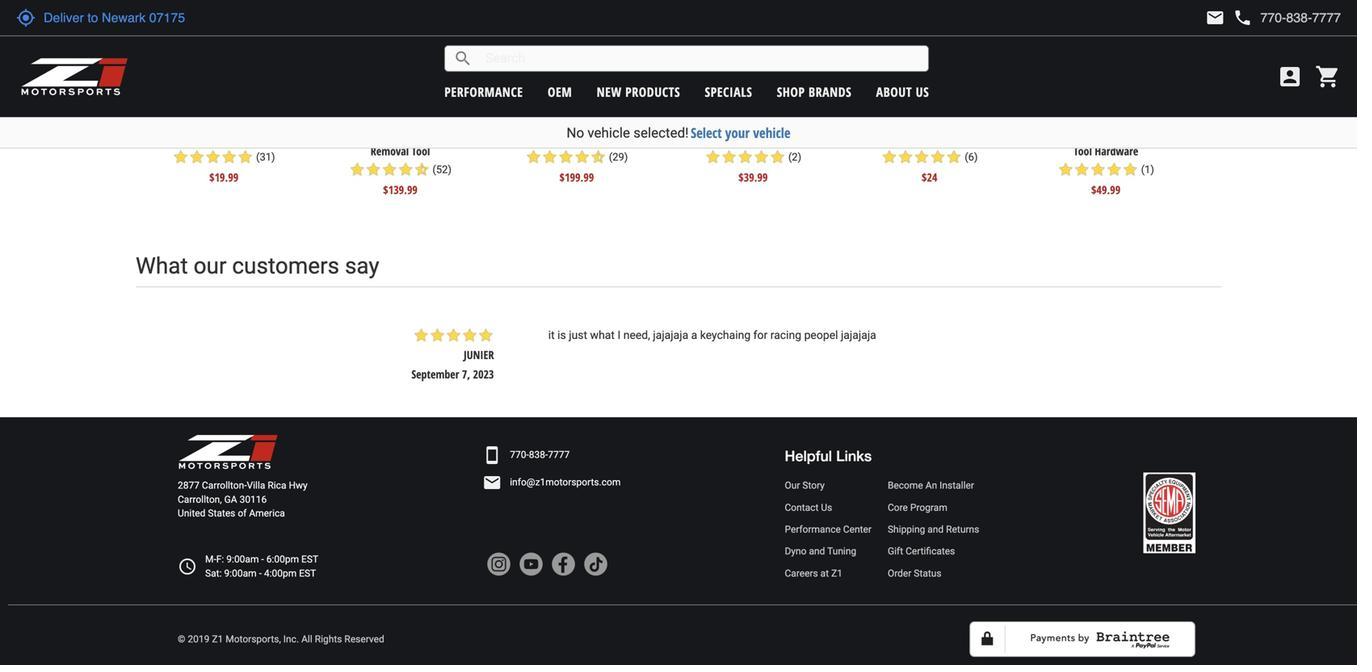 Task type: describe. For each thing, give the bounding box(es) containing it.
returns
[[946, 524, 979, 536]]

1 vertical spatial 9:00am
[[224, 568, 257, 579]]

z1 for z1 elite diagnostic scan tool star star star star star_half (29) $199.99
[[515, 131, 525, 146]]

differential inside z1 rear differential bushing removal tool star star star star star_half (52) $139.99
[[374, 131, 424, 146]]

1 horizontal spatial vehicle
[[753, 124, 791, 142]]

for
[[753, 329, 768, 342]]

z1 motorsports boost leak tester
[[856, 131, 1003, 146]]

0 vertical spatial -
[[261, 554, 264, 566]]

oil
[[245, 131, 257, 146]]

become
[[888, 480, 923, 492]]

just
[[569, 329, 587, 342]]

star_half inside z1 rear differential bushing removal tool star star star star star_half (52) $139.99
[[414, 162, 430, 178]]

dyno and tuning
[[785, 546, 856, 558]]

© 2019 z1 motorsports, inc. all rights reserved
[[178, 634, 384, 645]]

z1 right 2019
[[212, 634, 223, 645]]

©
[[178, 634, 185, 645]]

motorsports
[[869, 131, 923, 146]]

contact
[[785, 502, 819, 514]]

4:00pm
[[264, 568, 297, 579]]

new
[[597, 83, 622, 101]]

removal inside z1 rear differential bushing removal tool star star star star star_half (52) $139.99
[[371, 143, 409, 159]]

email
[[482, 473, 502, 493]]

shipping and returns link
[[888, 523, 979, 537]]

gift certificates link
[[888, 545, 979, 559]]

access_time
[[178, 557, 197, 577]]

Search search field
[[473, 46, 928, 71]]

about us link
[[876, 83, 929, 101]]

z1 for z1 differential bushing removal tool hardware star star star star star (1) $49.99
[[1035, 131, 1045, 146]]

us for about us
[[916, 83, 929, 101]]

star star star star star (6)
[[881, 149, 978, 165]]

(2)
[[788, 151, 801, 163]]

helpful links
[[785, 447, 872, 465]]

email info@z1motorsports.com
[[482, 473, 621, 493]]

it
[[548, 329, 555, 342]]

and for returns
[[928, 524, 944, 536]]

boost
[[926, 131, 951, 146]]

1 vertical spatial est
[[299, 568, 316, 579]]

account_box
[[1277, 64, 1303, 90]]

770-838-7777 link
[[510, 449, 570, 462]]

2019
[[188, 634, 210, 645]]

all
[[301, 634, 312, 645]]

hwy
[[289, 480, 308, 492]]

6:00pm
[[266, 554, 299, 566]]

838-
[[529, 450, 548, 461]]

order
[[888, 568, 912, 579]]

september
[[411, 367, 459, 382]]

it is just what i need, jajajaja a keychaing for racing peopel jajajaja
[[548, 329, 876, 342]]

story
[[802, 480, 825, 492]]

30116
[[240, 494, 267, 506]]

z1 for z1 rear differential bushing removal tool star star star star star_half (52) $139.99
[[339, 131, 349, 146]]

links
[[836, 447, 872, 465]]

access_time m-f: 9:00am - 6:00pm est sat: 9:00am - 4:00pm est
[[178, 554, 318, 579]]

youtube link image
[[519, 553, 543, 577]]

my_location
[[16, 8, 36, 27]]

star_half inside z1 elite diagnostic scan tool star star star star star_half (29) $199.99
[[590, 149, 606, 165]]

0 vertical spatial 9:00am
[[226, 554, 259, 566]]

oem
[[548, 83, 572, 101]]

vehicle inside no vehicle selected! select your vehicle
[[588, 125, 630, 141]]

select your vehicle link
[[691, 124, 791, 142]]

helpful
[[785, 447, 832, 465]]

performance center link
[[785, 523, 872, 537]]

performance
[[445, 83, 523, 101]]

i
[[618, 329, 621, 342]]

what our customers say
[[136, 253, 379, 279]]

dyno and tuning link
[[785, 545, 872, 559]]

7,
[[462, 367, 470, 382]]

engine
[[213, 131, 242, 146]]

z1 rear differential bushing removal tool star star star star star_half (52) $139.99
[[339, 131, 462, 197]]

our story
[[785, 480, 825, 492]]

z1 company logo image
[[178, 434, 279, 471]]

1 jajajaja from the left
[[653, 329, 688, 342]]

keychaing
[[700, 329, 751, 342]]

tool inside z1 rear differential bushing removal tool star star star star star_half (52) $139.99
[[412, 143, 430, 159]]

shopping_cart
[[1315, 64, 1341, 90]]

states
[[208, 508, 235, 519]]

core program link
[[888, 501, 979, 515]]

gift certificates
[[888, 546, 955, 558]]

carrollton,
[[178, 494, 222, 506]]

$19.99
[[209, 170, 239, 185]]

performance
[[785, 524, 841, 536]]

$24
[[922, 170, 937, 185]]

phone link
[[1233, 8, 1341, 27]]

instagram link image
[[487, 553, 511, 577]]

what
[[136, 253, 188, 279]]

america
[[249, 508, 285, 519]]

tester
[[977, 131, 1003, 146]]

removal inside z1 differential bushing removal tool hardware star star star star star (1) $49.99
[[1139, 131, 1177, 146]]

careers at z1 link
[[785, 567, 872, 581]]

7777
[[548, 450, 570, 461]]

customers
[[232, 253, 339, 279]]



Task type: locate. For each thing, give the bounding box(es) containing it.
mail phone
[[1206, 8, 1252, 27]]

differential up $49.99 on the right top of the page
[[1048, 131, 1098, 146]]

1 vertical spatial and
[[809, 546, 825, 558]]

z1 left motorsports
[[856, 131, 866, 146]]

contact us link
[[785, 501, 872, 515]]

1 differential from the left
[[374, 131, 424, 146]]

specials
[[705, 83, 752, 101]]

us down 'our story' link
[[821, 502, 832, 514]]

0 vertical spatial and
[[928, 524, 944, 536]]

motorsports,
[[226, 634, 281, 645]]

1 horizontal spatial us
[[916, 83, 929, 101]]

dyno
[[785, 546, 807, 558]]

a
[[691, 329, 697, 342]]

tool left hardware on the right of page
[[1074, 143, 1092, 159]]

0 horizontal spatial and
[[809, 546, 825, 558]]

z1 magnetic fender cover star star star star star (2) $39.99
[[696, 131, 810, 185]]

your
[[725, 124, 750, 142]]

leak
[[954, 131, 974, 146]]

bushing inside z1 rear differential bushing removal tool star star star star star_half (52) $139.99
[[427, 131, 462, 146]]

sema member logo image
[[1143, 473, 1196, 554]]

2 bushing from the left
[[1101, 131, 1136, 146]]

z1 inside the z1 magnetic fender cover star star star star star (2) $39.99
[[696, 131, 706, 146]]

1 vertical spatial -
[[259, 568, 262, 579]]

jajajaja
[[653, 329, 688, 342], [841, 329, 876, 342]]

2 horizontal spatial tool
[[1074, 143, 1092, 159]]

1 horizontal spatial star_half
[[590, 149, 606, 165]]

$49.99
[[1091, 182, 1121, 197]]

z1 left rear
[[339, 131, 349, 146]]

is
[[558, 329, 566, 342]]

0 horizontal spatial star_half
[[414, 162, 430, 178]]

0 horizontal spatial jajajaja
[[653, 329, 688, 342]]

bushing up (52)
[[427, 131, 462, 146]]

tool for hardware
[[1074, 143, 1092, 159]]

become an installer
[[888, 480, 974, 492]]

vehicle
[[753, 124, 791, 142], [588, 125, 630, 141]]

z1 left magnetic
[[696, 131, 706, 146]]

carrollton-
[[202, 480, 247, 492]]

- left 4:00pm
[[259, 568, 262, 579]]

united
[[178, 508, 205, 519]]

no vehicle selected! select your vehicle
[[567, 124, 791, 142]]

1 vertical spatial us
[[821, 502, 832, 514]]

about us
[[876, 83, 929, 101]]

tool for star
[[621, 131, 639, 146]]

removal up $139.99
[[371, 143, 409, 159]]

of
[[238, 508, 247, 519]]

hardware
[[1095, 143, 1138, 159]]

installer
[[940, 480, 974, 492]]

our
[[194, 253, 227, 279]]

center
[[843, 524, 872, 536]]

diagnostic
[[549, 131, 595, 146]]

careers at z1
[[785, 568, 843, 579]]

2 differential from the left
[[1048, 131, 1098, 146]]

differential inside z1 differential bushing removal tool hardware star star star star star (1) $49.99
[[1048, 131, 1098, 146]]

cover
[[786, 131, 810, 146]]

shipping and returns
[[888, 524, 979, 536]]

ga
[[224, 494, 237, 506]]

- left 6:00pm
[[261, 554, 264, 566]]

shopping_cart link
[[1311, 64, 1341, 90]]

reserved
[[344, 634, 384, 645]]

select
[[691, 124, 722, 142]]

shop
[[777, 83, 805, 101]]

$139.99
[[383, 182, 418, 197]]

careers
[[785, 568, 818, 579]]

z1 elite diagnostic scan tool star star star star star_half (29) $199.99
[[515, 131, 639, 185]]

0 vertical spatial est
[[301, 554, 318, 566]]

1 horizontal spatial jajajaja
[[841, 329, 876, 342]]

z1 right tester
[[1035, 131, 1045, 146]]

us for contact us
[[821, 502, 832, 514]]

0 horizontal spatial differential
[[374, 131, 424, 146]]

and for tuning
[[809, 546, 825, 558]]

2023
[[473, 367, 494, 382]]

vehicle up (29)
[[588, 125, 630, 141]]

0 horizontal spatial tool
[[412, 143, 430, 159]]

brands
[[809, 83, 852, 101]]

oem link
[[548, 83, 572, 101]]

order status
[[888, 568, 942, 579]]

tool up $139.99
[[412, 143, 430, 159]]

rica
[[268, 480, 286, 492]]

z1 left the "elite"
[[515, 131, 525, 146]]

0 horizontal spatial us
[[821, 502, 832, 514]]

bushing inside z1 differential bushing removal tool hardware star star star star star (1) $49.99
[[1101, 131, 1136, 146]]

est right 4:00pm
[[299, 568, 316, 579]]

1 horizontal spatial and
[[928, 524, 944, 536]]

z1 inside z1 elite diagnostic scan tool star star star star star_half (29) $199.99
[[515, 131, 525, 146]]

mess
[[187, 131, 210, 146]]

0 horizontal spatial removal
[[371, 143, 409, 159]]

2 jajajaja from the left
[[841, 329, 876, 342]]

jajajaja left a
[[653, 329, 688, 342]]

about
[[876, 83, 912, 101]]

and down core program link
[[928, 524, 944, 536]]

our
[[785, 480, 800, 492]]

shipping
[[888, 524, 925, 536]]

removal up the (1)
[[1139, 131, 1177, 146]]

us inside contact us link
[[821, 502, 832, 514]]

tool up (29)
[[621, 131, 639, 146]]

9:00am right sat: at bottom
[[224, 568, 257, 579]]

f:
[[216, 554, 224, 566]]

performance center
[[785, 524, 872, 536]]

z1 right at
[[831, 568, 843, 579]]

smartphone 770-838-7777
[[482, 446, 570, 465]]

bushing up $49.99 on the right top of the page
[[1101, 131, 1136, 146]]

$39.99
[[739, 170, 768, 185]]

fender
[[753, 131, 783, 146]]

m-
[[205, 554, 216, 566]]

est right 6:00pm
[[301, 554, 318, 566]]

0 horizontal spatial bushing
[[427, 131, 462, 146]]

0 vertical spatial us
[[916, 83, 929, 101]]

order status link
[[888, 567, 979, 581]]

star
[[173, 149, 189, 165], [189, 149, 205, 165], [205, 149, 221, 165], [221, 149, 237, 165], [237, 149, 253, 165], [526, 149, 542, 165], [542, 149, 558, 165], [558, 149, 574, 165], [574, 149, 590, 165], [705, 149, 721, 165], [721, 149, 737, 165], [737, 149, 753, 165], [753, 149, 770, 165], [770, 149, 786, 165], [881, 149, 898, 165], [898, 149, 914, 165], [914, 149, 930, 165], [930, 149, 946, 165], [946, 149, 962, 165], [349, 162, 365, 178], [365, 162, 381, 178], [381, 162, 398, 178], [398, 162, 414, 178], [1058, 162, 1074, 178], [1074, 162, 1090, 178], [1090, 162, 1106, 178], [1106, 162, 1122, 178], [1122, 162, 1139, 178], [413, 328, 429, 344], [429, 328, 446, 344], [446, 328, 462, 344], [462, 328, 478, 344], [478, 328, 494, 344]]

no-
[[171, 131, 187, 146]]

peopel
[[804, 329, 838, 342]]

specials link
[[705, 83, 752, 101]]

core program
[[888, 502, 947, 514]]

shop brands link
[[777, 83, 852, 101]]

9:00am right f:
[[226, 554, 259, 566]]

1 horizontal spatial removal
[[1139, 131, 1177, 146]]

z1 for z1 magnetic fender cover star star star star star (2) $39.99
[[696, 131, 706, 146]]

facebook link image
[[551, 553, 575, 577]]

at
[[821, 568, 829, 579]]

1 horizontal spatial tool
[[621, 131, 639, 146]]

vehicle up (2)
[[753, 124, 791, 142]]

(31)
[[256, 151, 275, 163]]

z1 inside z1 differential bushing removal tool hardware star star star star star (1) $49.99
[[1035, 131, 1045, 146]]

star star star star star junier september 7, 2023
[[411, 328, 494, 382]]

z1 left no-
[[158, 131, 168, 146]]

1 horizontal spatial bushing
[[1101, 131, 1136, 146]]

products
[[625, 83, 680, 101]]

z1 for z1 no-mess engine oil funnel
[[158, 131, 168, 146]]

1 horizontal spatial differential
[[1048, 131, 1098, 146]]

us right about
[[916, 83, 929, 101]]

z1 differential bushing removal tool hardware star star star star star (1) $49.99
[[1035, 131, 1177, 197]]

(1)
[[1141, 164, 1154, 176]]

1 bushing from the left
[[427, 131, 462, 146]]

differential right rear
[[374, 131, 424, 146]]

and right 'dyno'
[[809, 546, 825, 558]]

z1 inside z1 rear differential bushing removal tool star star star star star_half (52) $139.99
[[339, 131, 349, 146]]

0 horizontal spatial vehicle
[[588, 125, 630, 141]]

say
[[345, 253, 379, 279]]

star_half left (29)
[[590, 149, 606, 165]]

2877 carrollton-villa rica hwy carrollton, ga 30116 united states of america
[[178, 480, 308, 519]]

star_half left (52)
[[414, 162, 430, 178]]

magnetic
[[709, 131, 750, 146]]

tiktok link image
[[583, 553, 608, 577]]

new products
[[597, 83, 680, 101]]

jajajaja right peopel
[[841, 329, 876, 342]]

z1 motorsports logo image
[[20, 57, 129, 97]]

tuning
[[827, 546, 856, 558]]

z1 for z1 motorsports boost leak tester
[[856, 131, 866, 146]]

tool inside z1 differential bushing removal tool hardware star star star star star (1) $49.99
[[1074, 143, 1092, 159]]

bushing
[[427, 131, 462, 146], [1101, 131, 1136, 146]]

become an installer link
[[888, 479, 979, 493]]

what
[[590, 329, 615, 342]]

tool inside z1 elite diagnostic scan tool star star star star star_half (29) $199.99
[[621, 131, 639, 146]]

villa
[[247, 480, 265, 492]]

removal
[[1139, 131, 1177, 146], [371, 143, 409, 159]]



Task type: vqa. For each thing, say whether or not it's contained in the screenshot.
Clutch in OEM 350Z / G35 Clutch Throw Out Bearing star star star star star (2) $44.94
no



